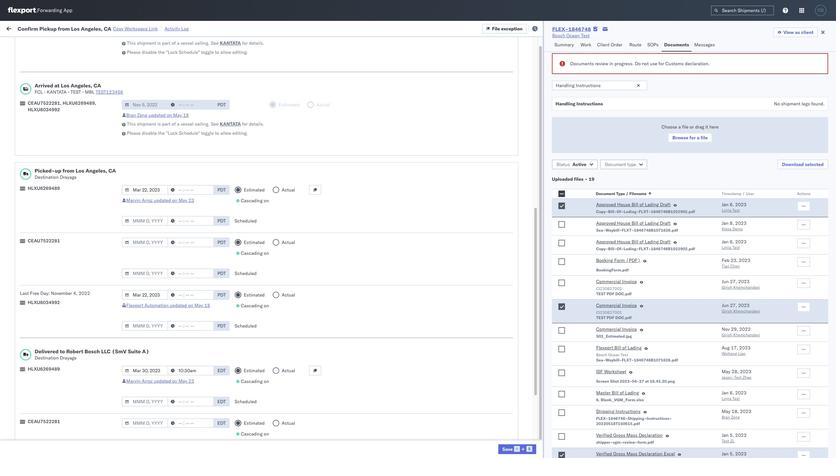 Task type: describe. For each thing, give the bounding box(es) containing it.
1 vertical spatial to
[[215, 130, 219, 136]]

1 vertical spatial shipment
[[781, 101, 801, 107]]

2 jan 6, 2023 linjia test from the top
[[722, 239, 747, 250]]

test down 1846748 on the top of page
[[581, 33, 590, 39]]

edt for -- : -- -- text box corresponding to 2nd mmm d, yyyy text field from the bottom
[[218, 368, 226, 374]]

screen
[[596, 379, 609, 384]]

ceau7522281 for picked-up from los angeles, ca
[[28, 238, 60, 244]]

picked-up from los angeles, ca destination drayage
[[35, 168, 116, 180]]

shipping instructions link
[[596, 409, 641, 417]]

flex- for 1846748-
[[596, 417, 608, 421]]

girish inside nov 29, 2022 girish khemchandani
[[722, 333, 733, 338]]

copy workspace link button
[[113, 26, 158, 32]]

1846748b1022902.pdf for 3rd the approved house bill of lading draft "link" from the bottom of the page
[[651, 209, 695, 214]]

choose a file or drag it here
[[662, 124, 719, 130]]

no
[[774, 101, 780, 107]]

2 horizontal spatial bosch
[[596, 353, 607, 358]]

4 cascading from the top
[[241, 379, 263, 385]]

3 approved house bill of lading draft link from the top
[[596, 239, 671, 247]]

2 approved from the top
[[596, 221, 616, 226]]

zhao
[[743, 375, 752, 380]]

hlxu8034992 inside ceau7522281, hlxu6269489, hlxu8034992
[[28, 107, 60, 113]]

hlxu6269489 for picked-
[[28, 186, 60, 191]]

27, for ci230627002
[[730, 279, 737, 285]]

1 horizontal spatial bosch
[[553, 33, 565, 39]]

browse for a file button
[[668, 133, 713, 143]]

mmm d, yyyy text field for second -- : -- -- text field from the bottom
[[122, 238, 168, 248]]

a inside button
[[697, 135, 700, 141]]

copy-bill-of-lading-flxt-1846748b1022902.pdf for 1st the approved house bill of lading draft "link" from the bottom
[[596, 247, 695, 252]]

1 horizontal spatial at
[[645, 379, 649, 384]]

los inside arrived at los angeles, ca fcl • kantata • test • mbl test123456
[[61, 82, 69, 89]]

5 estimated from the top
[[244, 421, 265, 427]]

7 pdt from the top
[[218, 323, 226, 329]]

1 mmm d, yyyy text field from the top
[[122, 100, 168, 110]]

client order
[[598, 42, 623, 48]]

day:
[[40, 291, 50, 297]]

6, for 1st the approved house bill of lading draft "link" from the bottom
[[730, 239, 734, 245]]

5 mmm d, yyyy text field from the top
[[122, 419, 168, 429]]

hlxu6269489,
[[63, 100, 96, 106]]

see for second kantata link from the bottom
[[211, 40, 219, 46]]

4 cascading on from the top
[[241, 379, 269, 385]]

mass for verified gross mass declaration
[[627, 433, 638, 439]]

choose
[[662, 124, 677, 130]]

3 estimated from the top
[[244, 292, 265, 298]]

0 vertical spatial bran
[[126, 112, 136, 118]]

2 approved house bill of lading draft link from the top
[[596, 220, 671, 228]]

1846748-
[[608, 417, 628, 421]]

download
[[782, 162, 804, 168]]

2023 inside aug 17, 2023 weiheng lian
[[740, 345, 751, 351]]

cascading for first -- : -- -- text field from the bottom
[[241, 303, 263, 309]]

workspace
[[125, 26, 148, 32]]

for inside button
[[690, 135, 696, 141]]

bill for 2nd the approved house bill of lading draft "link" from the top
[[632, 221, 639, 226]]

document type button
[[600, 160, 648, 170]]

mass for verified gross mass declaration excel
[[627, 452, 638, 457]]

arrived at los angeles, ca fcl • kantata • test • mbl test123456
[[35, 82, 123, 95]]

2 draft from the top
[[660, 221, 671, 226]]

1 pdt from the top
[[218, 102, 226, 108]]

4 -- : -- -- text field from the top
[[167, 290, 214, 300]]

8,
[[730, 221, 734, 226]]

marvin arroz updated on may 23 for picked-up from los angeles, ca
[[126, 198, 194, 204]]

a down activity log at the left top of the page
[[177, 40, 180, 46]]

cascading on for 1st -- : -- -- text field from the top of the page
[[241, 198, 269, 204]]

0 vertical spatial to
[[215, 49, 219, 55]]

23,
[[731, 258, 738, 264]]

2 please from the top
[[127, 130, 141, 136]]

commercial invoice link for ci230627001
[[596, 303, 637, 310]]

here
[[710, 124, 719, 130]]

verified gross mass declaration link
[[596, 433, 663, 440]]

1 toggle from the top
[[201, 49, 214, 55]]

verified gross mass declaration excel
[[596, 452, 675, 457]]

link
[[149, 26, 158, 32]]

confirm
[[18, 25, 38, 32]]

4 jan from the top
[[722, 390, 729, 396]]

2 please disable the "lock schedule" toggle to allow editing. from the top
[[127, 130, 248, 136]]

drag
[[695, 124, 705, 130]]

flex-1846748 link
[[553, 26, 591, 32]]

file exception
[[492, 26, 523, 32]]

2 editing. from the top
[[233, 130, 248, 136]]

2023 down demo
[[736, 239, 747, 245]]

5 cascading on from the top
[[241, 432, 269, 437]]

18 for bran zeng updated on may 18
[[183, 112, 189, 118]]

angeles, for up
[[86, 168, 107, 174]]

1 -- : -- -- text field from the top
[[167, 185, 214, 195]]

5 actual from the top
[[282, 421, 295, 427]]

bosch ocean test link
[[553, 32, 590, 39]]

november
[[51, 291, 72, 297]]

activity log button
[[165, 25, 189, 32]]

waybill- for aug
[[606, 358, 622, 363]]

1 schedule" from the top
[[179, 49, 200, 55]]

4 pdt from the top
[[218, 240, 226, 246]]

2023 inside may 18, 2023 bran zeng
[[740, 409, 752, 415]]

bill for 3rd the approved house bill of lading draft "link" from the bottom of the page
[[632, 202, 639, 208]]

flexport automation updated on may 18
[[126, 303, 210, 309]]

log
[[181, 26, 189, 32]]

may 28, 2023 jason-test zhao
[[722, 369, 752, 380]]

Handling Instructions text field
[[552, 81, 648, 91]]

girish for ci230627002
[[722, 285, 733, 290]]

2 • from the left
[[68, 89, 69, 95]]

nov
[[722, 327, 730, 333]]

test down "flexport bill of lading"
[[621, 353, 628, 358]]

2023 inside jan 8, 2023 alexa demo
[[736, 221, 747, 226]]

5 pdt from the top
[[218, 271, 226, 277]]

actions
[[797, 191, 811, 196]]

ci230627002
[[596, 287, 622, 291]]

-- : -- -- text field for 1st mmm d, yyyy text field from the bottom of the page
[[167, 397, 214, 407]]

linjia for 3rd the approved house bill of lading draft "link" from the bottom of the page
[[722, 208, 732, 213]]

sailing. for second kantata link from the bottom
[[195, 40, 210, 46]]

jun 27, 2023 girish khemchandani for ci230627002
[[722, 279, 760, 290]]

test inside arrived at los angeles, ca fcl • kantata • test • mbl test123456
[[71, 89, 81, 95]]

confirm pickup from los angeles, ca copy workspace link
[[18, 25, 158, 32]]

arroz for picked-up from los angeles, ca
[[142, 198, 153, 204]]

client
[[598, 42, 610, 48]]

0 horizontal spatial bosch ocean test
[[553, 33, 590, 39]]

kantata for 2nd kantata link
[[220, 121, 241, 127]]

jun 27, 2023 girish khemchandani for ci230627001
[[722, 303, 760, 314]]

bill for 1st the approved house bill of lading draft "link" from the bottom
[[632, 239, 639, 245]]

activity log
[[165, 26, 189, 32]]

khemchandani for ci230627002
[[734, 285, 760, 290]]

17,
[[731, 345, 738, 351]]

commercial for ci230627001
[[596, 303, 621, 309]]

3 draft from the top
[[660, 239, 671, 245]]

1 editing. from the top
[[233, 49, 248, 55]]

may 18, 2023 bran zeng
[[722, 409, 752, 420]]

flex-1846748-shipping-instructions- 20230518t150615.pdf
[[596, 417, 672, 427]]

1 "lock from the top
[[166, 49, 178, 55]]

2 "lock from the top
[[166, 130, 178, 136]]

details. for second kantata link from the bottom
[[249, 40, 264, 46]]

3 -- : -- -- text field from the top
[[167, 238, 214, 248]]

flex-1846748
[[553, 26, 591, 32]]

2 allow from the top
[[220, 130, 231, 136]]

2023 down 'timestamp / user'
[[736, 202, 747, 208]]

4 mmm d, yyyy text field from the top
[[122, 366, 168, 376]]

booking form (pdf)
[[596, 258, 641, 264]]

gross for verified gross mass declaration excel
[[613, 452, 626, 457]]

1 lading- from the top
[[624, 209, 639, 214]]

commercial invoice for s02_estimated.jpg
[[596, 327, 637, 333]]

shipper-vgm-review-form.pdf
[[596, 440, 654, 445]]

1 • from the left
[[44, 89, 46, 95]]

1 kantata link from the top
[[220, 40, 241, 46]]

timestamp / user button
[[721, 190, 784, 197]]

hlxu6269489 for delivered
[[28, 367, 60, 372]]

mbl
[[85, 89, 95, 95]]

free
[[30, 291, 39, 297]]

scheduled for 1st -- : -- -- text field from the top of the page
[[235, 218, 257, 224]]

1 vertical spatial ocean
[[609, 353, 620, 358]]

actual for 1st -- : -- -- text field from the top of the page
[[282, 187, 295, 193]]

this for second kantata link from the bottom
[[127, 40, 136, 46]]

document for document type / filename
[[596, 191, 616, 196]]

2023 inside jan 5, 2023 test zl
[[736, 433, 747, 439]]

of- for 3rd the approved house bill of lading draft "link" from the bottom of the page
[[617, 209, 624, 214]]

1 allow from the top
[[220, 49, 231, 55]]

shipping
[[596, 409, 615, 415]]

29,
[[731, 327, 738, 333]]

view as client button
[[774, 27, 818, 37]]

18 for flexport automation updated on may 18
[[204, 303, 210, 309]]

2023 down jan 5, 2023 test zl
[[736, 452, 747, 457]]

Search Shipments (/) text field
[[711, 6, 774, 15]]

exception
[[501, 26, 523, 32]]

6 jan from the top
[[722, 452, 729, 457]]

1 approved house bill of lading draft link from the top
[[596, 202, 671, 209]]

forwarding
[[37, 7, 62, 14]]

as
[[795, 29, 800, 35]]

handling
[[556, 101, 576, 107]]

messages
[[695, 42, 715, 48]]

khemchandani for ci230627001
[[734, 309, 760, 314]]

selected
[[805, 162, 824, 168]]

ca for up
[[108, 168, 116, 174]]

linjia for master bill of lading link
[[722, 397, 732, 402]]

/ inside document type / filename button
[[627, 191, 629, 196]]

see for 2nd kantata link
[[211, 121, 219, 127]]

flexport bill of lading link
[[596, 345, 642, 353]]

2023 down chen
[[739, 279, 750, 285]]

vgm-
[[613, 440, 623, 445]]

flexport automation updated on may 18 button
[[126, 303, 210, 309]]

verified for verified gross mass declaration
[[596, 433, 612, 439]]

house for 2nd the approved house bill of lading draft "link" from the top
[[617, 221, 631, 226]]

found.
[[812, 101, 825, 107]]

no shipment legs found.
[[774, 101, 825, 107]]

2 disable from the top
[[142, 130, 157, 136]]

3 mmm d, yyyy text field from the top
[[122, 269, 168, 279]]

of- for 1st the approved house bill of lading draft "link" from the bottom
[[617, 247, 624, 252]]

sea-waybill-flxt-1846748b1071626.pdf for jan
[[596, 228, 678, 233]]

pdf for ci230627001
[[607, 316, 615, 321]]

1 draft from the top
[[660, 202, 671, 208]]

jan inside jan 8, 2023 alexa demo
[[722, 221, 729, 226]]

test inside may 28, 2023 jason-test zhao
[[735, 375, 742, 380]]

from for up
[[63, 168, 74, 174]]

kantata inside arrived at los angeles, ca fcl • kantata • test • mbl test123456
[[47, 89, 67, 95]]

do
[[635, 61, 641, 67]]

excel
[[664, 452, 675, 457]]

use
[[650, 61, 658, 67]]

isf worksheet
[[596, 369, 627, 375]]

5, for jan 5, 2023 test zl
[[730, 433, 734, 439]]

angeles, inside arrived at los angeles, ca fcl • kantata • test • mbl test123456
[[71, 82, 92, 89]]

destination inside picked-up from los angeles, ca destination drayage
[[35, 174, 59, 180]]

2 schedule" from the top
[[179, 130, 200, 136]]

1846748b1071626.pdf for jan 8, 2023
[[634, 228, 678, 233]]

2 estimated from the top
[[244, 240, 265, 246]]

this shipment is part of a vessel sailing. see kantata for details. for 2nd kantata link
[[127, 121, 264, 127]]

fcl
[[35, 89, 43, 95]]

test pdf doc.pdf for ci230627001
[[596, 316, 632, 321]]

27
[[640, 379, 644, 384]]

2 -- : -- -- text field from the top
[[167, 216, 214, 226]]

2 pdt from the top
[[218, 187, 226, 193]]

1 jan from the top
[[722, 202, 729, 208]]

gross for verified gross mass declaration
[[613, 433, 626, 439]]

download selected button
[[778, 160, 829, 170]]

review-
[[623, 440, 638, 445]]

save
[[503, 447, 513, 453]]

work
[[581, 42, 592, 48]]

progress.
[[615, 61, 634, 67]]

1 please from the top
[[127, 49, 141, 55]]

5 mmm d, yyyy text field from the top
[[122, 397, 168, 407]]

copy- for 3rd the approved house bill of lading draft "link" from the bottom of the page
[[596, 209, 608, 214]]

marvin arroz updated on may 23 button for delivered to robert bosch llc (smv suite a)
[[126, 379, 194, 385]]

destination inside 'delivered to robert bosch llc (smv suite a) destination drayage'
[[35, 355, 59, 361]]

documents for documents
[[664, 42, 689, 48]]

copy- for 1st the approved house bill of lading draft "link" from the bottom
[[596, 247, 608, 252]]

declaration for verified gross mass declaration excel
[[639, 452, 663, 457]]

route
[[630, 42, 642, 48]]

forwarding app
[[37, 7, 72, 14]]

ca for pickup
[[104, 25, 111, 32]]

test for ci230627001
[[596, 316, 606, 321]]

1 the from the top
[[158, 49, 165, 55]]

actual for first -- : -- -- text field from the bottom
[[282, 292, 295, 298]]

feb 23, 2023 tian chen
[[722, 258, 751, 269]]

type
[[628, 162, 637, 168]]

test up the 8,
[[733, 208, 740, 213]]

tian
[[722, 264, 730, 269]]

cascading on for first -- : -- -- text field from the bottom
[[241, 303, 269, 309]]

sea- for aug
[[596, 358, 606, 363]]

commercial invoice link for s02_estimated.jpg
[[596, 326, 637, 334]]

delivered to robert bosch llc (smv suite a) destination drayage
[[35, 349, 149, 361]]

los for pickup
[[71, 25, 80, 32]]

4 actual from the top
[[282, 368, 295, 374]]

drayage inside picked-up from los angeles, ca destination drayage
[[60, 174, 77, 180]]

/ inside the timestamp / user button
[[743, 191, 745, 196]]

2 mmm d, yyyy text field from the top
[[122, 185, 168, 195]]

vessel for 2nd kantata link
[[181, 121, 194, 127]]

declaration.
[[685, 61, 710, 67]]

booking
[[596, 258, 613, 264]]

20230518t150615.pdf
[[596, 422, 640, 427]]

browse for a file
[[673, 135, 708, 141]]

approved house bill of lading draft for 2nd the approved house bill of lading draft "link" from the top
[[596, 221, 671, 226]]



Task type: vqa. For each thing, say whether or not it's contained in the screenshot.
bottommost count
no



Task type: locate. For each thing, give the bounding box(es) containing it.
instructions for handling instructions
[[577, 101, 603, 107]]

linjia for 1st the approved house bill of lading draft "link" from the bottom
[[722, 245, 732, 250]]

0 vertical spatial instructions
[[577, 101, 603, 107]]

1 approved from the top
[[596, 202, 616, 208]]

los inside picked-up from los angeles, ca destination drayage
[[76, 168, 84, 174]]

cascading for second -- : -- -- text field from the bottom
[[241, 251, 263, 256]]

jun 27, 2023 girish khemchandani
[[722, 279, 760, 290], [722, 303, 760, 314]]

1 vertical spatial sea-
[[596, 358, 606, 363]]

hlxu6269489 down picked- at top left
[[28, 186, 60, 191]]

sops button
[[645, 39, 662, 52]]

1 vertical spatial drayage
[[60, 355, 77, 361]]

1 vertical spatial girish
[[722, 309, 733, 314]]

4 mmm d, yyyy text field from the top
[[122, 321, 168, 331]]

0 vertical spatial 1846748b1071626.pdf
[[634, 228, 678, 233]]

invoice for ci230627002
[[622, 279, 637, 285]]

1 vertical spatial 2022
[[740, 327, 751, 333]]

linjia up may 18, 2023 bran zeng
[[722, 397, 732, 402]]

3 -- : -- -- text field from the top
[[167, 321, 214, 331]]

0 vertical spatial document
[[605, 162, 626, 168]]

girish down nov
[[722, 333, 733, 338]]

1846748b1022902.pdf for 1st the approved house bill of lading draft "link" from the bottom
[[651, 247, 695, 252]]

2 vertical spatial ca
[[108, 168, 116, 174]]

jun for ci230627001
[[722, 303, 729, 309]]

timestamp / user
[[722, 191, 754, 196]]

1 vertical spatial ceau7522281
[[28, 419, 60, 425]]

2 -- : -- -- text field from the top
[[167, 269, 214, 279]]

test pdf doc.pdf for ci230627002
[[596, 292, 632, 297]]

0 vertical spatial test
[[71, 89, 81, 95]]

2 vertical spatial kantata
[[220, 121, 241, 127]]

18,
[[732, 409, 739, 415]]

6,
[[730, 202, 734, 208], [730, 239, 734, 245], [730, 390, 734, 396]]

form
[[614, 258, 625, 264]]

test pdf doc.pdf
[[596, 292, 632, 297], [596, 316, 632, 321]]

1 vertical spatial documents
[[570, 61, 594, 67]]

sea-waybill-flxt-1846748b1071626.pdf up (pdf)
[[596, 228, 678, 233]]

master
[[596, 390, 611, 396]]

this shipment is part of a vessel sailing. see kantata for details. for second kantata link from the bottom
[[127, 40, 264, 46]]

2023 inside may 28, 2023 jason-test zhao
[[740, 369, 752, 375]]

arroz
[[142, 198, 153, 204], [142, 379, 153, 385]]

sea- for jan
[[596, 228, 606, 233]]

up
[[55, 168, 61, 174]]

1 marvin arroz updated on may 23 button from the top
[[126, 198, 194, 204]]

28,
[[732, 369, 739, 375]]

-- : -- -- text field for 2nd mmm d, yyyy text field from the bottom
[[167, 366, 214, 376]]

1 vertical spatial document
[[596, 191, 616, 196]]

/ right type
[[627, 191, 629, 196]]

documents for documents review in progress. do not use for customs declaration.
[[570, 61, 594, 67]]

test down 28,
[[735, 375, 742, 380]]

2 toggle from the top
[[201, 130, 214, 136]]

1 vertical spatial jun 27, 2023 girish khemchandani
[[722, 303, 760, 314]]

2 marvin arroz updated on may 23 button from the top
[[126, 379, 194, 385]]

0 horizontal spatial flex-
[[553, 26, 569, 32]]

6, for master bill of lading link
[[730, 390, 734, 396]]

shipping instructions
[[596, 409, 641, 415]]

file exception button
[[482, 24, 527, 33], [482, 24, 527, 33]]

test inside jan 5, 2023 test zl
[[722, 439, 729, 444]]

browse
[[673, 135, 689, 141]]

jan 6, 2023 linjia test up the 18,
[[722, 390, 747, 402]]

23 for picked-up from los angeles, ca
[[189, 198, 194, 204]]

scheduled for first -- : -- -- text field from the bottom
[[235, 323, 257, 329]]

3 approved from the top
[[596, 239, 616, 245]]

∙
[[585, 176, 588, 182]]

disable
[[142, 49, 157, 55], [142, 130, 157, 136]]

disable down bran zeng updated on may 18
[[142, 130, 157, 136]]

commercial up s02_estimated.jpg
[[596, 327, 621, 333]]

-- : -- -- text field
[[167, 100, 214, 110], [167, 269, 214, 279], [167, 321, 214, 331], [167, 366, 214, 376], [167, 397, 214, 407], [167, 419, 214, 429]]

instructions inside shipping instructions link
[[616, 409, 641, 415]]

details. for 2nd kantata link
[[249, 121, 264, 127]]

approved house bill of lading draft for 1st the approved house bill of lading draft "link" from the bottom
[[596, 239, 671, 245]]

s02_estimated.jpg
[[596, 334, 632, 339]]

is down link
[[157, 40, 161, 46]]

0 vertical spatial hlxu8034992
[[28, 107, 60, 113]]

part for second kantata link from the bottom
[[162, 40, 171, 46]]

jan 6, 2023 linjia test down demo
[[722, 239, 747, 250]]

1 vertical spatial 18
[[204, 303, 210, 309]]

1 -- : -- -- text field from the top
[[167, 100, 214, 110]]

jason-
[[722, 375, 735, 380]]

invoice for ci230627001
[[622, 303, 637, 309]]

1 please disable the "lock schedule" toggle to allow editing. from the top
[[127, 49, 248, 55]]

0 vertical spatial angeles,
[[81, 25, 103, 32]]

shipment
[[137, 40, 156, 46], [781, 101, 801, 107], [137, 121, 156, 127]]

marvin arroz updated on may 23 button for picked-up from los angeles, ca
[[126, 198, 194, 204]]

instructions for shipping instructions
[[616, 409, 641, 415]]

flexport. image
[[8, 7, 37, 14]]

is
[[157, 40, 161, 46], [157, 121, 161, 127]]

2 hlxu6269489 from the top
[[28, 367, 60, 372]]

0 horizontal spatial instructions
[[577, 101, 603, 107]]

this for 2nd kantata link
[[127, 121, 136, 127]]

hlxu8034992 down day:
[[28, 300, 60, 306]]

of-
[[617, 209, 624, 214], [617, 247, 624, 252]]

3 commercial from the top
[[596, 327, 621, 333]]

1 vertical spatial approved house bill of lading draft link
[[596, 220, 671, 228]]

6, down jason-
[[730, 390, 734, 396]]

MMM D, YYYY text field
[[122, 216, 168, 226], [122, 238, 168, 248], [122, 290, 168, 300], [122, 321, 168, 331], [122, 419, 168, 429]]

forwarding app link
[[8, 7, 72, 14]]

• right fcl
[[44, 89, 46, 95]]

doc.pdf down ci230627002
[[616, 292, 632, 297]]

1 vertical spatial is
[[157, 121, 161, 127]]

0 vertical spatial khemchandani
[[734, 285, 760, 290]]

pickup
[[39, 25, 57, 32]]

1 vertical spatial see
[[211, 121, 219, 127]]

girish for ci230627001
[[722, 309, 733, 314]]

is down bran zeng updated on may 18
[[157, 121, 161, 127]]

1 horizontal spatial file
[[701, 135, 708, 141]]

1 vertical spatial flex-
[[596, 417, 608, 421]]

1 mmm d, yyyy text field from the top
[[122, 216, 168, 226]]

None checkbox
[[559, 222, 565, 228], [559, 240, 565, 247], [559, 280, 565, 287], [559, 346, 565, 353], [559, 370, 565, 377], [559, 453, 565, 459], [559, 222, 565, 228], [559, 240, 565, 247], [559, 280, 565, 287], [559, 346, 565, 353], [559, 370, 565, 377], [559, 453, 565, 459]]

instructions
[[577, 101, 603, 107], [616, 409, 641, 415]]

6 pdt from the top
[[218, 292, 226, 298]]

2022 right '29,'
[[740, 327, 751, 333]]

5 -- : -- -- text field from the top
[[167, 397, 214, 407]]

cascading on for second -- : -- -- text field from the bottom
[[241, 251, 269, 256]]

order
[[611, 42, 623, 48]]

nov 29, 2022 girish khemchandani
[[722, 327, 760, 338]]

1 disable from the top
[[142, 49, 157, 55]]

shipping-
[[628, 417, 647, 421]]

1 vertical spatial marvin arroz updated on may 23 button
[[126, 379, 194, 385]]

of- up form
[[617, 247, 624, 252]]

2 girish from the top
[[722, 309, 733, 314]]

2 6, from the top
[[730, 239, 734, 245]]

1 vertical spatial vessel
[[181, 121, 194, 127]]

2 hlxu8034992 from the top
[[28, 300, 60, 306]]

1 marvin from the top
[[126, 198, 141, 204]]

instructions-
[[647, 417, 672, 421]]

a down the drag
[[697, 135, 700, 141]]

jun down the tian
[[722, 279, 729, 285]]

2023 down zhao
[[736, 390, 747, 396]]

0 vertical spatial marvin
[[126, 198, 141, 204]]

0 vertical spatial details.
[[249, 40, 264, 46]]

1 vertical spatial the
[[158, 130, 165, 136]]

0 vertical spatial 2022
[[79, 291, 90, 297]]

2 cascading on from the top
[[241, 251, 269, 256]]

doc.pdf for ci230627001
[[616, 316, 632, 321]]

drayage inside 'delivered to robert bosch llc (smv suite a) destination drayage'
[[60, 355, 77, 361]]

sea-waybill-flxt-1846748b1071626.pdf up 04-
[[596, 358, 678, 363]]

"lock down activity
[[166, 49, 178, 55]]

hlxu8034992 down ceau7522281,
[[28, 107, 60, 113]]

3 scheduled from the top
[[235, 323, 257, 329]]

2 commercial invoice from the top
[[596, 303, 637, 309]]

automation
[[145, 303, 169, 309]]

weiheng
[[722, 352, 737, 356]]

1 jun from the top
[[722, 279, 729, 285]]

1 vertical spatial 27,
[[730, 303, 737, 309]]

"lock down bran zeng updated on may 18
[[166, 130, 178, 136]]

hlxu6269489
[[28, 186, 60, 191], [28, 367, 60, 372]]

1 part from the top
[[162, 40, 171, 46]]

file inside button
[[701, 135, 708, 141]]

gross down the vgm-
[[613, 452, 626, 457]]

marvin for ca
[[126, 198, 141, 204]]

27, up '29,'
[[730, 303, 737, 309]]

invoice for s02_estimated.jpg
[[622, 327, 637, 333]]

linjia up the 8,
[[722, 208, 732, 213]]

marvin arroz updated on may 23 button
[[126, 198, 194, 204], [126, 379, 194, 385]]

ceau7522281 for delivered to robert bosch llc (smv suite a)
[[28, 419, 60, 425]]

2 vessel from the top
[[181, 121, 194, 127]]

2 house from the top
[[617, 221, 631, 226]]

0 vertical spatial los
[[71, 25, 80, 32]]

marvin arroz updated on may 23 for delivered to robert bosch llc (smv suite a)
[[126, 379, 194, 385]]

verified up shipper-
[[596, 433, 612, 439]]

2 jun 27, 2023 girish khemchandani from the top
[[722, 303, 760, 314]]

jun 27, 2023 girish khemchandani up '29,'
[[722, 303, 760, 314]]

shipment for 2nd kantata link
[[137, 121, 156, 127]]

1 vertical spatial "lock
[[166, 130, 178, 136]]

vessel down log
[[181, 40, 194, 46]]

0 vertical spatial vessel
[[181, 40, 194, 46]]

part down bran zeng updated on may 18
[[162, 121, 171, 127]]

2 the from the top
[[158, 130, 165, 136]]

part for 2nd kantata link
[[162, 121, 171, 127]]

bill- for 3rd the approved house bill of lading draft "link" from the bottom of the page
[[608, 209, 617, 214]]

2 sailing. from the top
[[195, 121, 210, 127]]

a right choose
[[679, 124, 681, 130]]

bill- down type
[[608, 209, 617, 214]]

los down app
[[71, 25, 80, 32]]

2022 right the '4,'
[[79, 291, 90, 297]]

1 vertical spatial destination
[[35, 355, 59, 361]]

0 vertical spatial jan 6, 2023 linjia test
[[722, 202, 747, 213]]

1 copy- from the top
[[596, 209, 608, 214]]

1 horizontal spatial zeng
[[731, 415, 740, 420]]

2 vertical spatial approved house bill of lading draft
[[596, 239, 671, 245]]

2 kantata link from the top
[[220, 121, 241, 127]]

status
[[557, 162, 570, 168]]

verified gross mass declaration
[[596, 433, 663, 439]]

2 doc.pdf from the top
[[616, 316, 632, 321]]

document type
[[605, 162, 637, 168]]

1846748b1071626.pdf for aug 17, 2023
[[634, 358, 678, 363]]

for
[[242, 40, 248, 46], [659, 61, 665, 67], [242, 121, 248, 127], [690, 135, 696, 141]]

1 estimated from the top
[[244, 187, 265, 193]]

0 vertical spatial is
[[157, 40, 161, 46]]

edt for fifth mmm d, yyyy text box from the top -- : -- -- text box
[[218, 421, 226, 427]]

test pdf doc.pdf down ci230627001 in the bottom right of the page
[[596, 316, 632, 321]]

copy-bill-of-lading-flxt-1846748b1022902.pdf for 3rd the approved house bill of lading draft "link" from the bottom of the page
[[596, 209, 695, 214]]

master bill of lading link
[[596, 390, 639, 398]]

shipment down link
[[137, 40, 156, 46]]

summary button
[[552, 39, 578, 52]]

6, down timestamp
[[730, 202, 734, 208]]

customs
[[666, 61, 684, 67]]

0 vertical spatial commercial invoice link
[[596, 279, 637, 287]]

mass down "review-"
[[627, 452, 638, 457]]

gross up the vgm-
[[613, 433, 626, 439]]

a down bran zeng updated on may 18
[[177, 121, 180, 127]]

los right up
[[76, 168, 84, 174]]

2 vertical spatial commercial invoice
[[596, 327, 637, 333]]

1 vertical spatial lading-
[[624, 247, 639, 252]]

2 vertical spatial 6,
[[730, 390, 734, 396]]

from right up
[[63, 168, 74, 174]]

0 horizontal spatial file
[[682, 124, 689, 130]]

test down ci230627002
[[596, 292, 606, 297]]

0 vertical spatial file
[[682, 124, 689, 130]]

shipment down bran zeng updated on may 18
[[137, 121, 156, 127]]

client order button
[[595, 39, 627, 52]]

download selected
[[782, 162, 824, 168]]

1 23 from the top
[[189, 198, 194, 204]]

2023 inside feb 23, 2023 tian chen
[[739, 258, 751, 264]]

jan 8, 2023 alexa demo
[[722, 221, 747, 232]]

5, down zl
[[730, 452, 734, 457]]

2 vertical spatial girish
[[722, 333, 733, 338]]

6, for 3rd the approved house bill of lading draft "link" from the bottom of the page
[[730, 202, 734, 208]]

document
[[605, 162, 626, 168], [596, 191, 616, 196]]

test up the 18,
[[733, 397, 740, 402]]

file
[[682, 124, 689, 130], [701, 135, 708, 141]]

documents up "customs"
[[664, 42, 689, 48]]

approved house bill of lading draft for 3rd the approved house bill of lading draft "link" from the bottom of the page
[[596, 202, 671, 208]]

vessel for second kantata link from the bottom
[[181, 40, 194, 46]]

from right pickup on the left
[[58, 25, 70, 32]]

to inside 'delivered to robert bosch llc (smv suite a) destination drayage'
[[60, 349, 65, 355]]

may inside may 18, 2023 bran zeng
[[722, 409, 731, 415]]

arrived
[[35, 82, 53, 89]]

1 commercial invoice from the top
[[596, 279, 637, 285]]

handling instructions
[[556, 101, 603, 107]]

1 destination from the top
[[35, 174, 59, 180]]

2 destination from the top
[[35, 355, 59, 361]]

file
[[492, 26, 500, 32]]

chen
[[731, 264, 740, 269]]

3 actual from the top
[[282, 292, 295, 298]]

document type / filename
[[596, 191, 647, 196]]

0 vertical spatial doc.pdf
[[616, 292, 632, 297]]

0 vertical spatial 18
[[183, 112, 189, 118]]

0 vertical spatial zeng
[[137, 112, 147, 118]]

shipper-
[[596, 440, 613, 445]]

0 vertical spatial part
[[162, 40, 171, 46]]

waybill- up worksheet
[[606, 358, 622, 363]]

flex- for 1846748
[[553, 26, 569, 32]]

1 vertical spatial doc.pdf
[[616, 316, 632, 321]]

draft
[[660, 202, 671, 208], [660, 221, 671, 226], [660, 239, 671, 245]]

2 sea-waybill-flxt-1846748b1071626.pdf from the top
[[596, 358, 678, 363]]

2 vertical spatial approved
[[596, 239, 616, 245]]

4 estimated from the top
[[244, 368, 265, 374]]

test up 23,
[[733, 245, 740, 250]]

0 vertical spatial jun
[[722, 279, 729, 285]]

edt for -- : -- -- text box associated with 1st mmm d, yyyy text field from the bottom of the page
[[218, 399, 226, 405]]

angeles, inside picked-up from los angeles, ca destination drayage
[[86, 168, 107, 174]]

0 vertical spatial waybill-
[[606, 228, 622, 233]]

1 vertical spatial gross
[[613, 452, 626, 457]]

3 pdt from the top
[[218, 218, 226, 224]]

hlxu6269489 down delivered
[[28, 367, 60, 372]]

copy- up booking
[[596, 247, 608, 252]]

1 vertical spatial house
[[617, 221, 631, 226]]

declaration
[[639, 433, 663, 439], [639, 452, 663, 457]]

3 approved house bill of lading draft from the top
[[596, 239, 671, 245]]

1 hlxu8034992 from the top
[[28, 107, 60, 113]]

0 vertical spatial girish
[[722, 285, 733, 290]]

not
[[642, 61, 649, 67]]

1 vertical spatial jan 6, 2023 linjia test
[[722, 239, 747, 250]]

2 commercial invoice link from the top
[[596, 303, 637, 310]]

allow
[[220, 49, 231, 55], [220, 130, 231, 136]]

0 horizontal spatial 2022
[[79, 291, 90, 297]]

flex- up summary
[[553, 26, 569, 32]]

bill
[[632, 202, 639, 208], [632, 221, 639, 226], [632, 239, 639, 245], [615, 345, 621, 351], [612, 390, 619, 396]]

app
[[63, 7, 72, 14]]

copy-bill-of-lading-flxt-1846748b1022902.pdf down filename
[[596, 209, 695, 214]]

shipment for second kantata link from the bottom
[[137, 40, 156, 46]]

this
[[127, 40, 136, 46], [127, 121, 136, 127]]

0 vertical spatial "lock
[[166, 49, 178, 55]]

1 declaration from the top
[[639, 433, 663, 439]]

1 vertical spatial ca
[[94, 82, 101, 89]]

•
[[44, 89, 46, 95], [68, 89, 69, 95], [82, 89, 84, 95]]

• left mbl on the left top of page
[[82, 89, 84, 95]]

1 vertical spatial approved house bill of lading draft
[[596, 221, 671, 226]]

5 cascading from the top
[[241, 432, 263, 437]]

jan down jason-
[[722, 390, 729, 396]]

0 vertical spatial edt
[[218, 368, 226, 374]]

jan 6, 2023 linjia test down timestamp
[[722, 202, 747, 213]]

form.pdf
[[638, 440, 654, 445]]

27,
[[730, 279, 737, 285], [730, 303, 737, 309]]

in
[[610, 61, 614, 67]]

1 vertical spatial zeng
[[731, 415, 740, 420]]

scheduled
[[235, 218, 257, 224], [235, 271, 257, 277], [235, 323, 257, 329], [235, 399, 257, 405]]

1 1846748b1022902.pdf from the top
[[651, 209, 695, 214]]

mmm d, yyyy text field for 3rd -- : -- -- text field from the bottom
[[122, 216, 168, 226]]

2 mmm d, yyyy text field from the top
[[122, 238, 168, 248]]

0 vertical spatial please disable the "lock schedule" toggle to allow editing.
[[127, 49, 248, 55]]

commercial for s02_estimated.jpg
[[596, 327, 621, 333]]

commercial invoice link down bookingform.pdf
[[596, 279, 637, 287]]

uploaded files ∙ 19
[[552, 176, 595, 182]]

demo
[[733, 227, 743, 232]]

bosch inside 'delivered to robert bosch llc (smv suite a) destination drayage'
[[85, 349, 100, 355]]

• up hlxu6269489,
[[68, 89, 69, 95]]

is for 2nd kantata link
[[157, 121, 161, 127]]

27, down chen
[[730, 279, 737, 285]]

view as client
[[784, 29, 814, 35]]

marvin
[[126, 198, 141, 204], [126, 379, 141, 385]]

bill- up 'booking form (pdf)'
[[608, 247, 617, 252]]

5, inside jan 5, 2023 test zl
[[730, 433, 734, 439]]

2023 up lian
[[740, 345, 751, 351]]

16.45.20.png
[[650, 379, 675, 384]]

flexport left the automation
[[126, 303, 143, 309]]

0 vertical spatial shipment
[[137, 40, 156, 46]]

mass up "review-"
[[627, 433, 638, 439]]

ca inside arrived at los angeles, ca fcl • kantata • test • mbl test123456
[[94, 82, 101, 89]]

please down bran zeng updated on may 18
[[127, 130, 141, 136]]

suite
[[128, 349, 141, 355]]

2 pdf from the top
[[607, 316, 615, 321]]

khemchandani up nov 29, 2022 girish khemchandani
[[734, 309, 760, 314]]

3 • from the left
[[82, 89, 84, 95]]

house for 1st the approved house bill of lading draft "link" from the bottom
[[617, 239, 631, 245]]

commercial invoice link for ci230627002
[[596, 279, 637, 287]]

jun
[[722, 279, 729, 285], [722, 303, 729, 309]]

documents inside button
[[664, 42, 689, 48]]

0 vertical spatial marvin arroz updated on may 23
[[126, 198, 194, 204]]

commercial invoice up ci230627001 in the bottom right of the page
[[596, 303, 637, 309]]

0 vertical spatial declaration
[[639, 433, 663, 439]]

1 27, from the top
[[730, 279, 737, 285]]

this down bran zeng updated on may 18
[[127, 121, 136, 127]]

declaration for verified gross mass declaration
[[639, 433, 663, 439]]

2 is from the top
[[157, 121, 161, 127]]

this down copy workspace link button
[[127, 40, 136, 46]]

commercial up ci230627001 in the bottom right of the page
[[596, 303, 621, 309]]

None checkbox
[[559, 191, 565, 197], [559, 203, 565, 209], [559, 259, 565, 265], [559, 304, 565, 310], [559, 328, 565, 334], [559, 391, 565, 398], [559, 410, 565, 417], [559, 434, 565, 440], [559, 191, 565, 197], [559, 203, 565, 209], [559, 259, 565, 265], [559, 304, 565, 310], [559, 328, 565, 334], [559, 391, 565, 398], [559, 410, 565, 417], [559, 434, 565, 440]]

3 jan from the top
[[722, 239, 729, 245]]

verified for verified gross mass declaration excel
[[596, 452, 612, 457]]

2 commercial from the top
[[596, 303, 621, 309]]

1 house from the top
[[617, 202, 631, 208]]

2 waybill- from the top
[[606, 358, 622, 363]]

test down ci230627001 in the bottom right of the page
[[596, 316, 606, 321]]

1 vertical spatial of-
[[617, 247, 624, 252]]

1 vertical spatial sailing.
[[195, 121, 210, 127]]

doc.pdf down ci230627001 in the bottom right of the page
[[616, 316, 632, 321]]

1 vertical spatial pdf
[[607, 316, 615, 321]]

1 marvin arroz updated on may 23 from the top
[[126, 198, 194, 204]]

khemchandani inside nov 29, 2022 girish khemchandani
[[734, 333, 760, 338]]

1 horizontal spatial flexport
[[596, 345, 614, 351]]

-- : -- -- text field
[[167, 185, 214, 195], [167, 216, 214, 226], [167, 238, 214, 248], [167, 290, 214, 300]]

timestamp
[[722, 191, 742, 196]]

0 vertical spatial schedule"
[[179, 49, 200, 55]]

disable down link
[[142, 49, 157, 55]]

khemchandani down chen
[[734, 285, 760, 290]]

document for document type
[[605, 162, 626, 168]]

details.
[[249, 40, 264, 46], [249, 121, 264, 127]]

0 vertical spatial 5,
[[730, 433, 734, 439]]

zeng inside may 18, 2023 bran zeng
[[731, 415, 740, 420]]

flexport for flexport automation updated on may 18
[[126, 303, 143, 309]]

2 details. from the top
[[249, 121, 264, 127]]

is for second kantata link from the bottom
[[157, 40, 161, 46]]

4 scheduled from the top
[[235, 399, 257, 405]]

2 approved house bill of lading draft from the top
[[596, 221, 671, 226]]

waybill- up 'booking form (pdf)'
[[606, 228, 622, 233]]

kantata for second kantata link from the bottom
[[220, 40, 241, 46]]

this shipment is part of a vessel sailing. see kantata for details.
[[127, 40, 264, 46], [127, 121, 264, 127]]

0 vertical spatial 27,
[[730, 279, 737, 285]]

bran
[[126, 112, 136, 118], [722, 415, 730, 420]]

1 vertical spatial part
[[162, 121, 171, 127]]

1 vertical spatial kantata
[[47, 89, 67, 95]]

bran zeng updated on may 18
[[126, 112, 189, 118]]

2 1846748b1022902.pdf from the top
[[651, 247, 695, 252]]

pdf down ci230627001 in the bottom right of the page
[[607, 316, 615, 321]]

commercial invoice for ci230627001
[[596, 303, 637, 309]]

1 sea- from the top
[[596, 228, 606, 233]]

ocean inside bosch ocean test link
[[567, 33, 580, 39]]

flexport
[[126, 303, 143, 309], [596, 345, 614, 351]]

file left or
[[682, 124, 689, 130]]

2 lading- from the top
[[624, 247, 639, 252]]

from inside picked-up from los angeles, ca destination drayage
[[63, 168, 74, 174]]

bosch ocean test down flex-1846748
[[553, 33, 590, 39]]

actual for second -- : -- -- text field from the bottom
[[282, 240, 295, 246]]

1 horizontal spatial 2022
[[740, 327, 751, 333]]

mmm d, yyyy text field for first -- : -- -- text field from the bottom
[[122, 290, 168, 300]]

scheduled for second -- : -- -- text field from the bottom
[[235, 271, 257, 277]]

1 jan 6, 2023 linjia test from the top
[[722, 202, 747, 213]]

instructions up flex-1846748-shipping-instructions- 20230518t150615.pdf
[[616, 409, 641, 415]]

2 khemchandani from the top
[[734, 309, 760, 314]]

27, for ci230627001
[[730, 303, 737, 309]]

bran inside may 18, 2023 bran zeng
[[722, 415, 730, 420]]

0 vertical spatial destination
[[35, 174, 59, 180]]

ca inside picked-up from los angeles, ca destination drayage
[[108, 168, 116, 174]]

jan down timestamp
[[722, 202, 729, 208]]

aug
[[722, 345, 730, 351]]

1 sailing. from the top
[[195, 40, 210, 46]]

it
[[706, 124, 709, 130]]

2 declaration from the top
[[639, 452, 663, 457]]

0 vertical spatial approved house bill of lading draft link
[[596, 202, 671, 209]]

3 mmm d, yyyy text field from the top
[[122, 290, 168, 300]]

updated
[[149, 112, 166, 118], [154, 198, 171, 204], [170, 303, 187, 309], [154, 379, 171, 385]]

1 horizontal spatial ocean
[[609, 353, 620, 358]]

flex- inside flex-1846748-shipping-instructions- 20230518t150615.pdf
[[596, 417, 608, 421]]

2023 up nov 29, 2022 girish khemchandani
[[739, 303, 750, 309]]

MMM D, YYYY text field
[[122, 100, 168, 110], [122, 185, 168, 195], [122, 269, 168, 279], [122, 366, 168, 376], [122, 397, 168, 407]]

at inside arrived at los angeles, ca fcl • kantata • test • mbl test123456
[[55, 82, 60, 89]]

0 horizontal spatial •
[[44, 89, 46, 95]]

1 this shipment is part of a vessel sailing. see kantata for details. from the top
[[127, 40, 264, 46]]

1 scheduled from the top
[[235, 218, 257, 224]]

1 vertical spatial marvin arroz updated on may 23
[[126, 379, 194, 385]]

declaration up form.pdf
[[639, 433, 663, 439]]

sops
[[648, 42, 659, 48]]

23 for delivered to robert bosch llc (smv suite a)
[[189, 379, 194, 385]]

0 vertical spatial the
[[158, 49, 165, 55]]

commercial invoice for ci230627002
[[596, 279, 637, 285]]

0 vertical spatial of-
[[617, 209, 624, 214]]

or
[[690, 124, 694, 130]]

please
[[127, 49, 141, 55], [127, 130, 141, 136]]

edt
[[218, 368, 226, 374], [218, 399, 226, 405], [218, 421, 226, 427]]

1 horizontal spatial bosch ocean test
[[596, 353, 628, 358]]

copy-bill-of-lading-flxt-1846748b1022902.pdf
[[596, 209, 695, 214], [596, 247, 695, 252]]

2 jun from the top
[[722, 303, 729, 309]]

jun up nov
[[722, 303, 729, 309]]

1 vertical spatial linjia
[[722, 245, 732, 250]]

2 marvin arroz updated on may 23 from the top
[[126, 379, 194, 385]]

jun 27, 2023 girish khemchandani down chen
[[722, 279, 760, 290]]

0 vertical spatial sea-waybill-flxt-1846748b1071626.pdf
[[596, 228, 678, 233]]

jan down alexa at the right of the page
[[722, 239, 729, 245]]

doc.pdf for ci230627002
[[616, 292, 632, 297]]

0 vertical spatial invoice
[[622, 279, 637, 285]]

1 details. from the top
[[249, 40, 264, 46]]

1 vertical spatial test
[[596, 292, 606, 297]]

3 6, from the top
[[730, 390, 734, 396]]

1 drayage from the top
[[60, 174, 77, 180]]

linjia
[[722, 208, 732, 213], [722, 245, 732, 250], [722, 397, 732, 402]]

1 commercial from the top
[[596, 279, 621, 285]]

1 vertical spatial jun
[[722, 303, 729, 309]]

at right arrived
[[55, 82, 60, 89]]

2023 right 23,
[[739, 258, 751, 264]]

1 vertical spatial flexport
[[596, 345, 614, 351]]

bosch ocean test
[[553, 33, 590, 39], [596, 353, 628, 358]]

0 vertical spatial documents
[[664, 42, 689, 48]]

pdf down ci230627002
[[607, 292, 615, 297]]

3 jan 6, 2023 linjia test from the top
[[722, 390, 747, 402]]

1 cascading on from the top
[[241, 198, 269, 204]]

2 vertical spatial angeles,
[[86, 168, 107, 174]]

the down bran zeng updated on may 18
[[158, 130, 165, 136]]

may inside may 28, 2023 jason-test zhao
[[722, 369, 731, 375]]

18
[[183, 112, 189, 118], [204, 303, 210, 309]]

1 bill- from the top
[[608, 209, 617, 214]]

2 vertical spatial khemchandani
[[734, 333, 760, 338]]

1 vertical spatial waybill-
[[606, 358, 622, 363]]

3 house from the top
[[617, 239, 631, 245]]

from for pickup
[[58, 25, 70, 32]]

commercial up ci230627002
[[596, 279, 621, 285]]

-- : -- -- text field for third mmm d, yyyy text field from the top of the page
[[167, 269, 214, 279]]

1 cascading from the top
[[241, 198, 263, 204]]

2022 inside nov 29, 2022 girish khemchandani
[[740, 327, 751, 333]]

2023 up demo
[[736, 221, 747, 226]]

vessel down bran zeng updated on may 18
[[181, 121, 194, 127]]

3 khemchandani from the top
[[734, 333, 760, 338]]

jan inside jan 5, 2023 test zl
[[722, 433, 729, 439]]

bill- for 1st the approved house bill of lading draft "link" from the bottom
[[608, 247, 617, 252]]

sea- up isf
[[596, 358, 606, 363]]

ceau7522281, hlxu6269489, hlxu8034992
[[28, 100, 96, 113]]

0 vertical spatial disable
[[142, 49, 157, 55]]

sea-waybill-flxt-1846748b1071626.pdf for aug
[[596, 358, 678, 363]]

bosch up summary
[[553, 33, 565, 39]]



